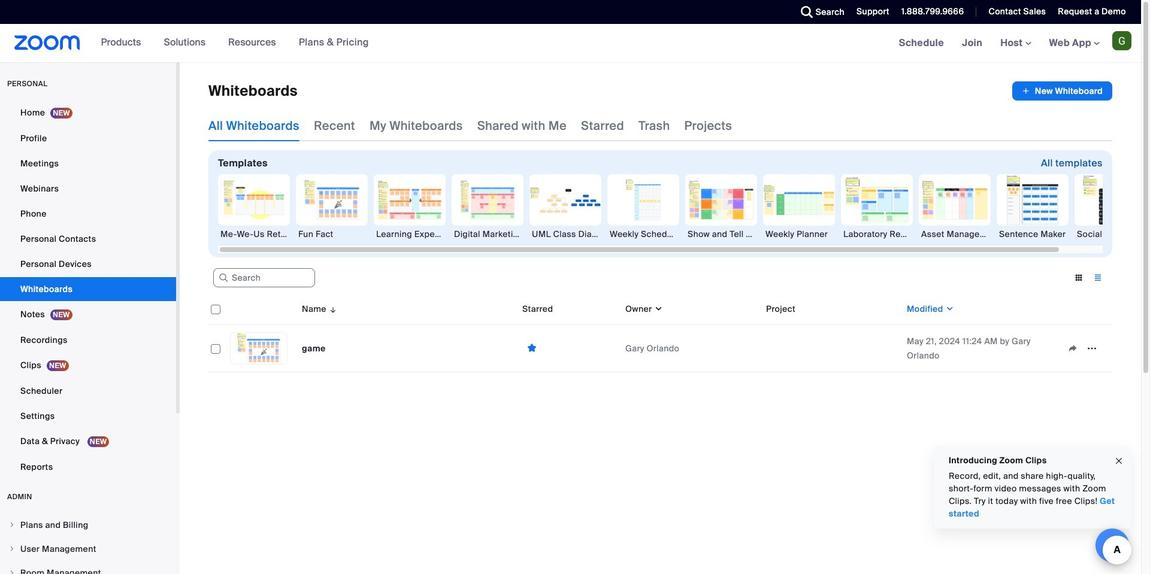 Task type: describe. For each thing, give the bounding box(es) containing it.
share image
[[1064, 343, 1083, 354]]

zoom logo image
[[14, 35, 80, 50]]

weekly schedule element
[[608, 228, 680, 240]]

personal menu menu
[[0, 101, 176, 481]]

arrow down image
[[327, 302, 338, 316]]

3 right image from the top
[[8, 570, 16, 575]]

admin menu menu
[[0, 514, 176, 575]]

2 right image from the top
[[8, 546, 16, 553]]

1 menu item from the top
[[0, 514, 176, 537]]

Search text field
[[213, 268, 315, 288]]

weekly planner element
[[763, 228, 835, 240]]

click to unstar the whiteboard game image
[[523, 343, 542, 354]]

down image
[[944, 303, 955, 315]]

game element
[[302, 343, 326, 354]]

fun fact element
[[296, 228, 368, 240]]



Task type: vqa. For each thing, say whether or not it's contained in the screenshot.
Click to Star the whiteboard Singers icon's 'Singers' ELEMENT
no



Task type: locate. For each thing, give the bounding box(es) containing it.
application
[[1013, 82, 1113, 101], [209, 293, 1122, 382], [1064, 340, 1108, 358]]

1 vertical spatial menu item
[[0, 538, 176, 561]]

0 vertical spatial right image
[[8, 522, 16, 529]]

learning experience canvas element
[[374, 228, 446, 240]]

show and tell with a twist element
[[686, 228, 757, 240]]

2 vertical spatial menu item
[[0, 562, 176, 575]]

list mode, selected image
[[1089, 272, 1108, 283]]

down image
[[652, 303, 663, 315]]

social emotional learning element
[[1075, 228, 1147, 240]]

thumbnail of game image
[[231, 333, 287, 364]]

digital marketing canvas element
[[452, 228, 524, 240]]

tabs of all whiteboard page tab list
[[209, 110, 732, 141]]

uml class diagram element
[[530, 228, 602, 240]]

product information navigation
[[80, 24, 378, 62]]

laboratory report element
[[841, 228, 913, 240]]

1 right image from the top
[[8, 522, 16, 529]]

more options for game image
[[1083, 343, 1102, 354]]

sentence maker element
[[997, 228, 1069, 240]]

profile picture image
[[1113, 31, 1132, 50]]

asset management element
[[919, 228, 991, 240]]

grid mode, not selected image
[[1070, 272, 1089, 283]]

menu item
[[0, 514, 176, 537], [0, 538, 176, 561], [0, 562, 176, 575]]

2 menu item from the top
[[0, 538, 176, 561]]

0 vertical spatial menu item
[[0, 514, 176, 537]]

right image
[[8, 522, 16, 529], [8, 546, 16, 553], [8, 570, 16, 575]]

open chat image
[[1104, 538, 1121, 554]]

3 menu item from the top
[[0, 562, 176, 575]]

close image
[[1115, 455, 1124, 468]]

add image
[[1022, 85, 1031, 97]]

me-we-us retrospective element
[[218, 228, 290, 240]]

2 vertical spatial right image
[[8, 570, 16, 575]]

1 vertical spatial right image
[[8, 546, 16, 553]]

cell
[[762, 346, 902, 351]]

meetings navigation
[[890, 24, 1142, 63]]

banner
[[0, 24, 1142, 63]]



